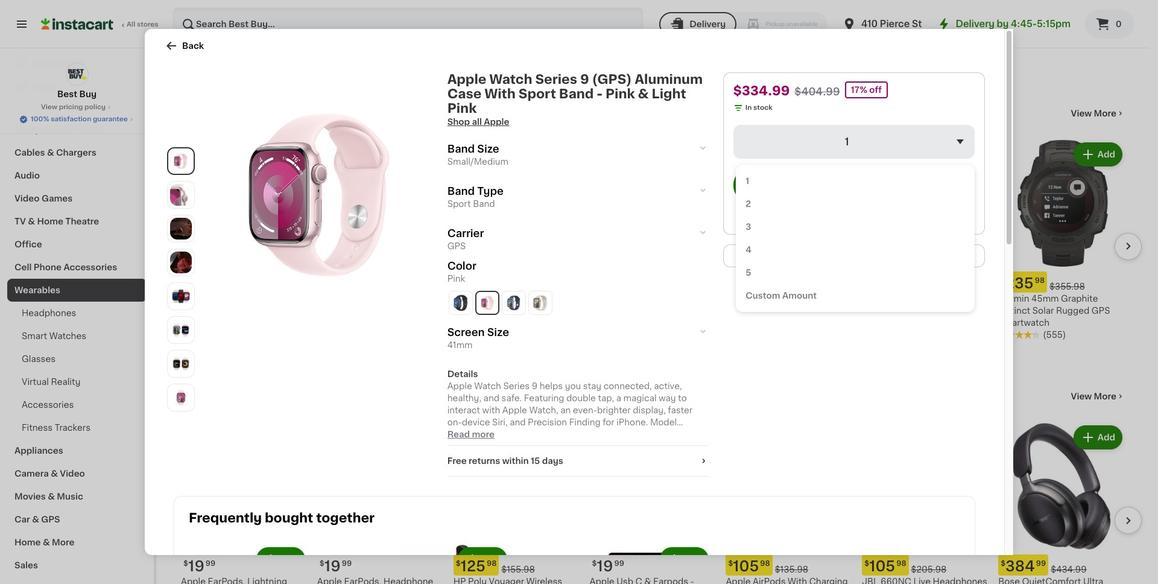 Task type: describe. For each thing, give the bounding box(es) containing it.
delivery by 4:45-5:15pm
[[956, 19, 1071, 28]]

tv & home theatre
[[14, 217, 99, 226]]

device
[[462, 418, 490, 427]]

99 inside $ 384 99
[[1037, 560, 1047, 567]]

case for watch
[[448, 88, 482, 100]]

apple
[[484, 118, 510, 126]]

17% off
[[852, 86, 883, 94]]

mind.
[[909, 289, 932, 297]]

product group containing 19
[[590, 423, 717, 584]]

midnight
[[529, 294, 566, 303]]

125
[[461, 559, 486, 573]]

gps inside car & gps link
[[41, 515, 60, 524]]

theatre
[[65, 217, 99, 226]]

midnight image
[[449, 292, 472, 314]]

pink inside color pink
[[448, 275, 466, 283]]

$ 105 98 for $205.98
[[865, 559, 907, 573]]

voyager
[[898, 294, 933, 303]]

light
[[652, 88, 687, 100]]

4:45-
[[1012, 19, 1038, 28]]

apple for midnight,
[[454, 294, 478, 303]]

returns
[[469, 457, 500, 466]]

number:
[[448, 431, 484, 439]]

free returns within 15 days
[[448, 457, 564, 466]]

camera & video link
[[7, 462, 147, 485]]

$ inside $ 384 99
[[1001, 560, 1006, 567]]

band down type
[[473, 200, 495, 208]]

204
[[461, 276, 490, 290]]

stock
[[754, 104, 773, 111]]

9 for (gps)
[[581, 73, 589, 86]]

tap,
[[598, 394, 614, 403]]

$ 105 apple airpods with charging case airpods 2nd generation, 3 total options
[[181, 276, 303, 339]]

black inside garmin fēnix 7x sapphire solar gps smartwatch 35 mm fiber-reinforced polymer - black dlc titanium
[[732, 331, 755, 339]]

1 horizontal spatial with
[[849, 289, 867, 297]]

$ 705
[[729, 276, 761, 290]]

lists
[[34, 83, 55, 91]]

headset
[[863, 319, 899, 327]]

0 vertical spatial buy
[[34, 59, 51, 67]]

$905.98
[[777, 282, 813, 291]]

smartwatch inside garmin 45mm graphite instinct solar rugged gps smartwatch
[[999, 319, 1050, 327]]

1 19 from the left
[[188, 559, 205, 573]]

back
[[182, 42, 204, 50]]

apple down safe.
[[503, 406, 527, 415]]

music
[[57, 492, 83, 501]]

computers
[[14, 126, 64, 134]]

double
[[567, 394, 596, 403]]

cables
[[14, 148, 45, 157]]

with inside $ 105 apple airpods with charging case airpods 2nd generation, 3 total options
[[243, 294, 262, 303]]

4 enlarge smart watches & accessories apple watch series 9 (gps) aluminum case with sport band - pink & light pink unknown (opens in a new tab) image from the top
[[170, 387, 192, 409]]

$434.99
[[1052, 565, 1087, 574]]

active,
[[654, 382, 682, 391]]

$235.98 original price: $355.98 element
[[999, 272, 1126, 293]]

enlarge smart watches & accessories apple watch series 9 (gps) aluminum case with sport band - pink & light pink hero (opens in a new tab) image
[[170, 150, 192, 172]]

& for music
[[48, 492, 55, 501]]

& for home
[[28, 217, 35, 226]]

1 vertical spatial accessories
[[22, 401, 74, 409]]

98 for $355.98
[[1035, 277, 1045, 284]]

buy it again
[[34, 59, 85, 67]]

7x
[[782, 294, 793, 303]]

sales link
[[7, 554, 147, 577]]

105 inside $ 105 apple airpods with charging case airpods 2nd generation, 3 total options
[[188, 276, 214, 290]]

& for tablets
[[66, 126, 73, 134]]

1 enlarge smart watches & accessories apple watch series 9 (gps) aluminum case with sport band - pink & light pink unknown (opens in a new tab) image from the top
[[170, 286, 192, 307]]

41mm
[[448, 341, 473, 350]]

view more for 2nd view more link from the bottom
[[1072, 109, 1117, 118]]

gps inside carrier gps
[[448, 242, 466, 250]]

for
[[603, 418, 615, 427]]

options inside $ 105 apple airpods with charging case airpods 2nd generation, 3 total options
[[203, 331, 236, 339]]

2 enlarge smart watches & accessories apple watch series 9 (gps) aluminum case with sport band - pink & light pink unknown (opens in a new tab) image from the top
[[170, 319, 192, 341]]

view pricing policy
[[41, 104, 106, 110]]

1 vertical spatial $105.98 original price: $135.98 element
[[726, 554, 853, 576]]

read
[[448, 431, 470, 439]]

$ 204
[[456, 276, 490, 290]]

fiber-
[[745, 319, 770, 327]]

video inside "link"
[[60, 470, 85, 478]]

0 vertical spatial home
[[37, 217, 63, 226]]

office
[[14, 240, 42, 249]]

fitness
[[22, 424, 53, 432]]

series for healthy,
[[504, 382, 530, 391]]

3 inside $ 105 apple airpods with charging case airpods 2nd generation, 3 total options
[[287, 319, 293, 327]]

$ inside $ 105 apple airpods with charging case airpods 2nd generation, 3 total options
[[183, 277, 188, 284]]

1 $ 19 99 from the left
[[183, 559, 216, 573]]

starlight image
[[529, 292, 552, 314]]

movies
[[14, 492, 46, 501]]

brighter
[[597, 406, 631, 415]]

noise
[[863, 307, 887, 315]]

gps,
[[454, 319, 475, 327]]

- inside hp poly voyager wireless noise cancelling single ear headset with mic - black
[[940, 319, 944, 327]]

connected,
[[604, 382, 652, 391]]

faster
[[668, 406, 693, 415]]

video games link
[[7, 187, 147, 210]]

best buy link
[[57, 63, 97, 100]]

by
[[997, 19, 1009, 28]]

1 field
[[734, 125, 975, 159]]

to
[[678, 394, 687, 403]]

1 view more link from the top
[[1072, 107, 1126, 120]]

$ inside $105.98 original price: $205.98 element
[[865, 560, 870, 567]]

details
[[448, 370, 478, 379]]

service type group
[[660, 12, 828, 36]]

you
[[565, 382, 581, 391]]

in
[[746, 104, 753, 111]]

98 for $205.98
[[897, 560, 907, 567]]

410 pierce st
[[862, 19, 923, 28]]

17%
[[852, 86, 868, 94]]

$204.99 original price: $254.99 element
[[454, 272, 580, 293]]

$334.99 $404.99
[[734, 84, 841, 97]]

garmin 45mm graphite instinct solar rugged gps smartwatch
[[999, 294, 1111, 327]]

car
[[14, 515, 30, 524]]

view for 2nd view more link from the bottom
[[1072, 109, 1093, 118]]

tv
[[14, 217, 26, 226]]

color
[[448, 261, 477, 271]]

sport inside apple watch series 9 (gps) aluminum case with sport band - pink & light pink shop all apple
[[519, 88, 556, 100]]

order
[[824, 289, 847, 297]]

product group containing 105
[[181, 140, 308, 341]]

40mm,
[[521, 319, 552, 327]]

1 for 1
[[845, 137, 850, 147]]

$105.98 original price: $205.98 element
[[863, 554, 989, 576]]

apple watch series 9 (gps) aluminum case with sport band - pink & light pink shop all apple
[[448, 73, 703, 126]]

magical
[[624, 394, 657, 403]]

100%
[[31, 116, 49, 123]]

size for band size
[[478, 144, 500, 154]]

1 for 1 2 3 4 5 custom amount
[[746, 177, 750, 185]]

1 vertical spatial pink
[[448, 102, 477, 115]]

1 horizontal spatial headphones link
[[181, 389, 266, 404]]

smartwatch inside garmin fēnix 7x sapphire solar gps smartwatch 35 mm fiber-reinforced polymer - black dlc titanium
[[771, 307, 822, 315]]

0 vertical spatial headphones
[[22, 309, 76, 317]]

back button
[[164, 39, 204, 53]]

titanium
[[778, 331, 815, 339]]

3 inside 'apple watch se - midnight medium/large, sport band, gps, midnight, 40mm, 3 total options'
[[554, 319, 559, 327]]

watch for healthy,
[[475, 382, 501, 391]]

1 horizontal spatial and
[[510, 418, 526, 427]]

delivery button
[[660, 12, 737, 36]]

garmin for 235
[[999, 294, 1030, 303]]

3 enlarge smart watches & accessories apple watch series 9 (gps) aluminum case with sport band - pink & light pink unknown (opens in a new tab) image from the top
[[170, 252, 192, 274]]

mic
[[922, 319, 938, 327]]

band inside apple watch series 9 (gps) aluminum case with sport band - pink & light pink shop all apple
[[559, 88, 594, 100]]

98 for $155.98
[[487, 560, 497, 567]]

0 vertical spatial accessories
[[64, 263, 117, 272]]

aluminum
[[635, 73, 703, 86]]

band,
[[548, 307, 573, 315]]

$334.99
[[734, 84, 791, 97]]

19 inside product group
[[597, 559, 613, 573]]

& for chargers
[[47, 148, 54, 157]]

view for view pricing policy link
[[41, 104, 57, 110]]

band inside band size small/medium
[[448, 144, 475, 154]]

$705.98 original price: $905.98 element
[[726, 272, 853, 293]]

stores
[[137, 21, 159, 28]]

4 inside 1 2 3 4 5 custom amount
[[746, 246, 752, 254]]

3 inside 1 2 3 4 5 custom amount
[[746, 223, 752, 231]]

silver image
[[503, 292, 525, 314]]

product group containing 384
[[999, 423, 1126, 584]]

view pricing policy link
[[41, 103, 113, 112]]

watches
[[49, 332, 86, 340]]

computers & tablets link
[[7, 118, 147, 141]]

$384.99 original price: $434.99 element
[[999, 554, 1126, 576]]

hp poly voyager wireless noise cancelling single ear headset with mic - black button
[[863, 140, 989, 341]]

custom
[[746, 292, 781, 300]]

$ inside $ 235 98
[[1001, 277, 1006, 284]]

ear
[[965, 307, 978, 315]]

finding
[[570, 418, 601, 427]]



Task type: locate. For each thing, give the bounding box(es) containing it.
pink up the all
[[448, 102, 477, 115]]

9 up featuring
[[532, 382, 538, 391]]

3 $ 19 99 from the left
[[592, 559, 625, 573]]

1 $ 105 98 from the left
[[729, 559, 771, 573]]

siri,
[[493, 418, 508, 427]]

glasses link
[[7, 348, 147, 371]]

black down single
[[946, 319, 969, 327]]

band up the small/medium
[[448, 144, 475, 154]]

1 vertical spatial enlarge smart watches & accessories apple watch series 9 (gps) aluminum case with sport band - pink & light pink unknown (opens in a new tab) image
[[170, 319, 192, 341]]

0 horizontal spatial 19
[[188, 559, 205, 573]]

black inside hp poly voyager wireless noise cancelling single ear headset with mic - black
[[946, 319, 969, 327]]

watch inside apple watch series 9 helps you stay connected, active, healthy, and safe. featuring double tap, a magical way to interact with apple watch, an even-brighter display, faster on-device siri, and precision finding for iphone. model number: mr933ll/a
[[475, 382, 501, 391]]

& inside movies & music link
[[48, 492, 55, 501]]

solar inside garmin 45mm graphite instinct solar rugged gps smartwatch
[[1033, 307, 1055, 315]]

bought
[[265, 512, 313, 525]]

video
[[14, 194, 40, 203], [60, 470, 85, 478]]

2 vertical spatial watch
[[475, 382, 501, 391]]

0 vertical spatial and
[[484, 394, 500, 403]]

case up 'airpods' on the bottom left of page
[[181, 307, 203, 315]]

$254.99
[[506, 282, 542, 291]]

2 view more from the top
[[1072, 392, 1117, 401]]

home up sales
[[14, 538, 41, 547]]

1 vertical spatial of
[[898, 289, 907, 297]]

$
[[183, 277, 188, 284], [320, 277, 325, 284], [456, 277, 461, 284], [729, 277, 733, 284], [1001, 277, 1006, 284], [183, 560, 188, 567], [320, 560, 325, 567], [456, 560, 461, 567], [592, 560, 597, 567], [729, 560, 733, 567], [865, 560, 870, 567], [1001, 560, 1006, 567]]

product group containing 705
[[726, 140, 853, 353]]

2 garmin from the left
[[999, 294, 1030, 303]]

delivery inside button
[[690, 20, 726, 28]]

1 horizontal spatial $125.98 original price: $155.98 element
[[863, 272, 989, 293]]

size for screen size
[[487, 328, 509, 338]]

black down mm at the bottom of page
[[732, 331, 755, 339]]

headphones
[[22, 309, 76, 317], [181, 390, 266, 402]]

with inside apple watch series 9 (gps) aluminum case with sport band - pink & light pink shop all apple
[[485, 88, 516, 100]]

rugged
[[1057, 307, 1090, 315]]

sport inside band type sport band
[[448, 200, 471, 208]]

case for 105
[[181, 307, 203, 315]]

1 horizontal spatial series
[[536, 73, 578, 86]]

pink down (gps)
[[606, 88, 635, 100]]

product group containing 235
[[999, 140, 1126, 341]]

it
[[53, 59, 59, 67]]

1 vertical spatial video
[[60, 470, 85, 478]]

enlarge smart watches & accessories apple watch series 9 (gps) aluminum case with sport band - pink & light pink unknown (opens in a new tab) image down 'airpods' on the bottom left of page
[[170, 353, 192, 375]]

0 horizontal spatial video
[[14, 194, 40, 203]]

0 vertical spatial 9
[[581, 73, 589, 86]]

watch,
[[530, 406, 559, 415]]

0 horizontal spatial 9
[[532, 382, 538, 391]]

1
[[845, 137, 850, 147], [746, 177, 750, 185]]

& left music
[[48, 492, 55, 501]]

list box containing 1
[[737, 165, 975, 312]]

garmin inside garmin fēnix 7x sapphire solar gps smartwatch 35 mm fiber-reinforced polymer - black dlc titanium
[[726, 294, 757, 303]]

with up generation, at the bottom
[[243, 294, 262, 303]]

apple for band
[[448, 73, 487, 86]]

3 19 from the left
[[597, 559, 613, 573]]

0 horizontal spatial $105.98 original price: $135.98 element
[[181, 272, 308, 293]]

0 horizontal spatial smartwatch
[[771, 307, 822, 315]]

$355.98
[[1050, 282, 1086, 291]]

0 horizontal spatial and
[[484, 394, 500, 403]]

1 horizontal spatial buy
[[79, 90, 97, 98]]

featuring
[[524, 394, 565, 403]]

accessories down virtual reality
[[22, 401, 74, 409]]

0 vertical spatial case
[[448, 88, 482, 100]]

-
[[597, 88, 603, 100], [523, 294, 527, 303], [940, 319, 944, 327], [726, 331, 730, 339]]

reality
[[51, 378, 81, 386]]

0 horizontal spatial headphones
[[22, 309, 76, 317]]

2 enlarge smart watches & accessories apple watch series 9 (gps) aluminum case with sport band - pink & light pink unknown (opens in a new tab) image from the top
[[170, 218, 192, 240]]

satisfaction
[[51, 116, 91, 123]]

car & gps
[[14, 515, 60, 524]]

garmin inside garmin 45mm graphite instinct solar rugged gps smartwatch
[[999, 294, 1030, 303]]

view inside view pricing policy link
[[41, 104, 57, 110]]

solar for 235
[[1033, 307, 1055, 315]]

total inside $ 105 apple airpods with charging case airpods 2nd generation, 3 total options
[[181, 331, 201, 339]]

home & more link
[[7, 531, 147, 554]]

garmin down $ 705
[[726, 294, 757, 303]]

& inside apple watch series 9 (gps) aluminum case with sport band - pink & light pink shop all apple
[[638, 88, 649, 100]]

410
[[862, 19, 878, 28]]

smartwatch down instinct
[[999, 319, 1050, 327]]

& for gps
[[32, 515, 39, 524]]

0 vertical spatial video
[[14, 194, 40, 203]]

105 up airpods
[[188, 276, 214, 290]]

$125.98 original price: $155.98 element containing 125
[[454, 554, 580, 576]]

movies & music
[[14, 492, 83, 501]]

apple up the all
[[448, 73, 487, 86]]

in stock
[[746, 104, 773, 111]]

product group containing 125
[[454, 423, 580, 584]]

1 vertical spatial view more link
[[1072, 390, 1126, 402]]

enlarge smart watches & accessories apple watch series 9 (gps) aluminum case with sport band - pink & light pink unknown (opens in a new tab) image
[[170, 184, 192, 206], [170, 218, 192, 240], [170, 252, 192, 274], [170, 387, 192, 409]]

a
[[617, 394, 622, 403]]

peace
[[869, 289, 896, 297]]

2 view more link from the top
[[1072, 390, 1126, 402]]

2 item carousel region from the top
[[181, 418, 1143, 584]]

1 vertical spatial $125.98 original price: $155.98 element
[[454, 554, 580, 576]]

& for video
[[51, 470, 58, 478]]

- right the "mic"
[[940, 319, 944, 327]]

product group containing 334
[[317, 140, 444, 365]]

shop inside apple watch series 9 (gps) aluminum case with sport band - pink & light pink shop all apple
[[448, 118, 470, 126]]

display,
[[633, 406, 666, 415]]

1 horizontal spatial delivery
[[956, 19, 995, 28]]

& for more
[[43, 538, 50, 547]]

item carousel region containing 19
[[181, 418, 1143, 584]]

& inside home & more link
[[43, 538, 50, 547]]

1 vertical spatial 9
[[532, 382, 538, 391]]

0 vertical spatial pink
[[606, 88, 635, 100]]

band down (gps)
[[559, 88, 594, 100]]

view more for 1st view more link from the bottom of the page
[[1072, 392, 1117, 401]]

all stores link
[[41, 7, 159, 41]]

5
[[746, 269, 752, 277]]

0 horizontal spatial $125.98 original price: $155.98 element
[[454, 554, 580, 576]]

watch inside apple watch series 9 (gps) aluminum case with sport band - pink & light pink shop all apple
[[490, 73, 533, 86]]

pink down color
[[448, 275, 466, 283]]

gps inside garmin fēnix 7x sapphire solar gps smartwatch 35 mm fiber-reinforced polymer - black dlc titanium
[[750, 307, 768, 315]]

best buy
[[57, 90, 97, 98]]

solar
[[726, 307, 748, 315], [1033, 307, 1055, 315]]

1 horizontal spatial 3
[[554, 319, 559, 327]]

0 vertical spatial with
[[900, 252, 918, 260]]

on-
[[448, 418, 462, 427]]

options down 2nd
[[203, 331, 236, 339]]

1 item carousel region from the top
[[181, 135, 1143, 370]]

& down satisfaction
[[66, 126, 73, 134]]

0 vertical spatial view more
[[1072, 109, 1117, 118]]

band left type
[[448, 186, 475, 196]]

105 left "$205.98"
[[870, 559, 896, 573]]

$ 384 99
[[1001, 559, 1047, 573]]

$ inside $ 125 98
[[456, 560, 461, 567]]

1 vertical spatial size
[[487, 328, 509, 338]]

shop left the all
[[448, 118, 470, 126]]

1 horizontal spatial $ 105 98
[[865, 559, 907, 573]]

band
[[559, 88, 594, 100], [448, 144, 475, 154], [448, 186, 475, 196], [473, 200, 495, 208]]

0 horizontal spatial total
[[181, 331, 201, 339]]

gps up fiber-
[[750, 307, 768, 315]]

2 vertical spatial sport
[[522, 307, 546, 315]]

1 vertical spatial item carousel region
[[181, 418, 1143, 584]]

- inside 'apple watch se - midnight medium/large, sport band, gps, midnight, 40mm, 3 total options'
[[523, 294, 527, 303]]

payments
[[813, 252, 856, 260]]

with right $83.75
[[900, 252, 918, 260]]

delivery
[[956, 19, 995, 28], [690, 20, 726, 28]]

total up the 41mm
[[454, 331, 474, 339]]

0 vertical spatial size
[[478, 144, 500, 154]]

solar inside garmin fēnix 7x sapphire solar gps smartwatch 35 mm fiber-reinforced polymer - black dlc titanium
[[726, 307, 748, 315]]

appliances
[[14, 447, 63, 455]]

total down 'airpods' on the bottom left of page
[[181, 331, 201, 339]]

& left light
[[638, 88, 649, 100]]

1 horizontal spatial video
[[60, 470, 85, 478]]

0 vertical spatial with
[[485, 88, 516, 100]]

options down midnight,
[[476, 331, 509, 339]]

(gps)
[[592, 73, 632, 86]]

headphones link
[[7, 302, 147, 325], [181, 389, 266, 404]]

98 inside $ 125 98
[[487, 560, 497, 567]]

delivery for delivery by 4:45-5:15pm
[[956, 19, 995, 28]]

with up apple
[[485, 88, 516, 100]]

band type sport band
[[448, 186, 504, 208]]

interact
[[448, 406, 480, 415]]

- inside apple watch series 9 (gps) aluminum case with sport band - pink & light pink shop all apple
[[597, 88, 603, 100]]

98 left $135.98
[[761, 560, 771, 567]]

video games
[[14, 194, 73, 203]]

15
[[531, 457, 540, 466]]

3 enlarge smart watches & accessories apple watch series 9 (gps) aluminum case with sport band - pink & light pink unknown (opens in a new tab) image from the top
[[170, 353, 192, 375]]

1 horizontal spatial total
[[454, 331, 474, 339]]

watch up the 'medium/large,'
[[481, 294, 508, 303]]

watch for band
[[490, 73, 533, 86]]

1 vertical spatial headphones
[[181, 390, 266, 402]]

2 horizontal spatial 3
[[746, 223, 752, 231]]

enlarge smart watches & accessories apple watch series 9 (gps) aluminum case with sport band - pink & light pink unknown (opens in a new tab) image
[[170, 286, 192, 307], [170, 319, 192, 341], [170, 353, 192, 375]]

0 vertical spatial enlarge smart watches & accessories apple watch series 9 (gps) aluminum case with sport band - pink & light pink unknown (opens in a new tab) image
[[170, 286, 192, 307]]

$ 19 99
[[183, 559, 216, 573], [320, 559, 352, 573], [592, 559, 625, 573]]

0 vertical spatial shop
[[34, 34, 56, 43]]

1 vertical spatial home
[[14, 538, 41, 547]]

solar down 45mm
[[1033, 307, 1055, 315]]

fitness trackers link
[[7, 416, 147, 439]]

sport inside 'apple watch se - midnight medium/large, sport band, gps, midnight, 40mm, 3 total options'
[[522, 307, 546, 315]]

apple down details
[[448, 382, 472, 391]]

size inside band size small/medium
[[478, 144, 500, 154]]

series
[[536, 73, 578, 86], [504, 382, 530, 391]]

& right tv
[[28, 217, 35, 226]]

apple for healthy,
[[448, 382, 472, 391]]

pink
[[606, 88, 635, 100], [448, 102, 477, 115], [448, 275, 466, 283]]

1 inside 1 field
[[845, 137, 850, 147]]

3
[[746, 223, 752, 231], [287, 319, 293, 327], [554, 319, 559, 327]]

solar for 705
[[726, 307, 748, 315]]

$ 105 98 inside $105.98 original price: $205.98 element
[[865, 559, 907, 573]]

1 horizontal spatial $ 19 99
[[320, 559, 352, 573]]

9 inside apple watch series 9 helps you stay connected, active, healthy, and safe. featuring double tap, a magical way to interact with apple watch, an even-brighter display, faster on-device siri, and precision finding for iphone. model number: mr933ll/a
[[532, 382, 538, 391]]

policy
[[85, 104, 106, 110]]

2 vertical spatial with
[[901, 319, 920, 327]]

even-
[[573, 406, 597, 415]]

$404.99
[[795, 87, 841, 97]]

1 vertical spatial case
[[181, 307, 203, 315]]

case up the all
[[448, 88, 482, 100]]

3 down band,
[[554, 319, 559, 327]]

1 vertical spatial buy
[[79, 90, 97, 98]]

tv & home theatre link
[[7, 210, 147, 233]]

series inside apple watch series 9 helps you stay connected, active, healthy, and safe. featuring double tap, a magical way to interact with apple watch, an even-brighter display, faster on-device siri, and precision finding for iphone. model number: mr933ll/a
[[504, 382, 530, 391]]

1 vertical spatial watch
[[481, 294, 508, 303]]

medium/large,
[[454, 307, 520, 315]]

virtual reality
[[22, 378, 81, 386]]

home down the video games
[[37, 217, 63, 226]]

buy up policy
[[79, 90, 97, 98]]

virtual reality link
[[7, 371, 147, 394]]

2 total from the left
[[454, 331, 474, 339]]

334
[[325, 276, 354, 290]]

1 horizontal spatial with
[[485, 88, 516, 100]]

1 vertical spatial view more
[[1072, 392, 1117, 401]]

1 vertical spatial and
[[510, 418, 526, 427]]

mr933ll/a
[[486, 431, 537, 439]]

$125.98 original price: $155.98 element
[[863, 272, 989, 293], [454, 554, 580, 576]]

$ 105 98 left $135.98
[[729, 559, 771, 573]]

98 for $135.98
[[761, 560, 771, 567]]

1 vertical spatial series
[[504, 382, 530, 391]]

1 vertical spatial smartwatch
[[999, 319, 1050, 327]]

0 horizontal spatial black
[[732, 331, 755, 339]]

and up mr933ll/a
[[510, 418, 526, 427]]

watch for midnight,
[[481, 294, 508, 303]]

instacart logo image
[[41, 17, 113, 31]]

1 vertical spatial with
[[243, 294, 262, 303]]

best buy logo image
[[65, 63, 88, 86]]

gps
[[448, 242, 466, 250], [750, 307, 768, 315], [1092, 307, 1111, 315], [41, 515, 60, 524]]

0 horizontal spatial of
[[858, 252, 867, 260]]

3 down 2
[[746, 223, 752, 231]]

& inside computers & tablets link
[[66, 126, 73, 134]]

0 vertical spatial watch
[[490, 73, 533, 86]]

apple inside $ 105 apple airpods with charging case airpods 2nd generation, 3 total options
[[181, 294, 206, 303]]

enlarge smart watches & accessories apple watch series 9 (gps) aluminum case with sport band - pink & light pink unknown (opens in a new tab) image left 2nd
[[170, 319, 192, 341]]

1 inside 1 2 3 4 5 custom amount
[[746, 177, 750, 185]]

9 left (gps)
[[581, 73, 589, 86]]

$334.99 original price: $404.99 element
[[317, 272, 444, 293]]

19
[[188, 559, 205, 573], [325, 559, 341, 573], [597, 559, 613, 573]]

more for 2nd view more link from the bottom
[[1095, 109, 1117, 118]]

98 up 45mm
[[1035, 277, 1045, 284]]

1 horizontal spatial shop
[[448, 118, 470, 126]]

0 horizontal spatial garmin
[[726, 294, 757, 303]]

1 total from the left
[[181, 331, 201, 339]]

1 vertical spatial black
[[732, 331, 755, 339]]

& inside cables & chargers link
[[47, 148, 54, 157]]

options inside 'apple watch se - midnight medium/large, sport band, gps, midnight, 40mm, 3 total options'
[[476, 331, 509, 339]]

2 horizontal spatial with
[[901, 319, 920, 327]]

0 vertical spatial black
[[946, 319, 969, 327]]

buy left it
[[34, 59, 51, 67]]

$ 105 98 left "$205.98"
[[865, 559, 907, 573]]

2
[[746, 200, 752, 208]]

None search field
[[173, 7, 644, 41]]

delivery for delivery
[[690, 20, 726, 28]]

2 horizontal spatial 105
[[870, 559, 896, 573]]

105 for $205.98
[[870, 559, 896, 573]]

& down the car & gps
[[43, 538, 50, 547]]

105 for $135.98
[[733, 559, 759, 573]]

0 vertical spatial item carousel region
[[181, 135, 1143, 370]]

$ inside $ 705
[[729, 277, 733, 284]]

9 for helps
[[532, 382, 538, 391]]

0 horizontal spatial headphones link
[[7, 302, 147, 325]]

2 19 from the left
[[325, 559, 341, 573]]

- inside garmin fēnix 7x sapphire solar gps smartwatch 35 mm fiber-reinforced polymer - black dlc titanium
[[726, 331, 730, 339]]

of
[[858, 252, 867, 260], [898, 289, 907, 297]]

watch inside 'apple watch se - midnight medium/large, sport band, gps, midnight, 40mm, 3 total options'
[[481, 294, 508, 303]]

35
[[824, 307, 835, 315]]

smart watches & accessories apple watch series 9 (gps) aluminum case with sport band - pink & light pink hero image
[[208, 82, 433, 308]]

1 garmin from the left
[[726, 294, 757, 303]]

& right 'car'
[[32, 515, 39, 524]]

0 vertical spatial more
[[1095, 109, 1117, 118]]

video down audio
[[14, 194, 40, 203]]

2 $ 19 99 from the left
[[320, 559, 352, 573]]

size up the small/medium
[[478, 144, 500, 154]]

hp
[[863, 294, 875, 303]]

- down (gps)
[[597, 88, 603, 100]]

0 horizontal spatial 105
[[188, 276, 214, 290]]

total inside 'apple watch se - midnight medium/large, sport band, gps, midnight, 40mm, 3 total options'
[[454, 331, 474, 339]]

0 horizontal spatial case
[[181, 307, 203, 315]]

of left $83.75
[[858, 252, 867, 260]]

0 horizontal spatial options
[[203, 331, 236, 339]]

- right se
[[523, 294, 527, 303]]

98 inside $ 235 98
[[1035, 277, 1045, 284]]

garmin for 705
[[726, 294, 757, 303]]

garmin up instinct
[[999, 294, 1030, 303]]

1 vertical spatial more
[[1095, 392, 1117, 401]]

accessories up wearables link
[[64, 263, 117, 272]]

1 vertical spatial sport
[[448, 200, 471, 208]]

wearables
[[14, 286, 60, 295]]

all stores
[[127, 21, 159, 28]]

gps inside garmin 45mm graphite instinct solar rugged gps smartwatch
[[1092, 307, 1111, 315]]

view for 1st view more link from the bottom of the page
[[1072, 392, 1093, 401]]

2 options from the left
[[476, 331, 509, 339]]

0 horizontal spatial with
[[243, 294, 262, 303]]

product group
[[181, 140, 308, 341], [317, 140, 444, 365], [590, 140, 717, 353], [726, 140, 853, 353], [863, 140, 989, 341], [999, 140, 1126, 341], [454, 423, 580, 584], [590, 423, 717, 584], [999, 423, 1126, 584], [189, 545, 308, 584], [391, 545, 510, 584], [593, 545, 712, 584]]

1 enlarge smart watches & accessories apple watch series 9 (gps) aluminum case with sport band - pink & light pink unknown (opens in a new tab) image from the top
[[170, 184, 192, 206]]

camera & video
[[14, 470, 85, 478]]

1 view more from the top
[[1072, 109, 1117, 118]]

smartwatch up reinforced
[[771, 307, 822, 315]]

& right "camera"
[[51, 470, 58, 478]]

size down midnight,
[[487, 328, 509, 338]]

watch up apple
[[490, 73, 533, 86]]

0
[[1116, 20, 1122, 28]]

& inside camera & video "link"
[[51, 470, 58, 478]]

apple inside 'apple watch se - midnight medium/large, sport band, gps, midnight, 40mm, 3 total options'
[[454, 294, 478, 303]]

98 left "$205.98"
[[897, 560, 907, 567]]

case inside $ 105 apple airpods with charging case airpods 2nd generation, 3 total options
[[181, 307, 203, 315]]

with
[[485, 88, 516, 100], [243, 294, 262, 303], [901, 319, 920, 327]]

case inside apple watch series 9 (gps) aluminum case with sport band - pink & light pink shop all apple
[[448, 88, 482, 100]]

video up music
[[60, 470, 85, 478]]

99
[[355, 277, 365, 284], [206, 560, 216, 567], [342, 560, 352, 567], [615, 560, 625, 567], [1037, 560, 1047, 567]]

1 horizontal spatial 19
[[325, 559, 341, 573]]

2 vertical spatial enlarge smart watches & accessories apple watch series 9 (gps) aluminum case with sport band - pink & light pink unknown (opens in a new tab) image
[[170, 353, 192, 375]]

0 horizontal spatial with
[[483, 406, 500, 415]]

0 vertical spatial $105.98 original price: $135.98 element
[[181, 272, 308, 293]]

with up siri,
[[483, 406, 500, 415]]

enlarge smart watches & accessories apple watch series 9 (gps) aluminum case with sport band - pink & light pink unknown (opens in a new tab) image up 'airpods' on the bottom left of page
[[170, 286, 192, 307]]

$ 19 99 inside product group
[[592, 559, 625, 573]]

mm
[[726, 319, 743, 327]]

$ inside $ 334 99
[[320, 277, 325, 284]]

0 horizontal spatial 1
[[746, 177, 750, 185]]

pricing
[[59, 104, 83, 110]]

$ 105 98 for $135.98
[[729, 559, 771, 573]]

0 horizontal spatial buy
[[34, 59, 51, 67]]

shop up it
[[34, 34, 56, 43]]

with inside hp poly voyager wireless noise cancelling single ear headset with mic - black
[[901, 319, 920, 327]]

100% satisfaction guarantee button
[[19, 112, 135, 124]]

home & more
[[14, 538, 74, 547]]

item carousel region containing 105
[[181, 135, 1143, 370]]

2 solar from the left
[[1033, 307, 1055, 315]]

series up safe.
[[504, 382, 530, 391]]

1 vertical spatial with
[[849, 289, 867, 297]]

series inside apple watch series 9 (gps) aluminum case with sport band - pink & light pink shop all apple
[[536, 73, 578, 86]]

1 horizontal spatial smartwatch
[[999, 319, 1050, 327]]

2 horizontal spatial 19
[[597, 559, 613, 573]]

9 inside apple watch series 9 (gps) aluminum case with sport band - pink & light pink shop all apple
[[581, 73, 589, 86]]

& inside tv & home theatre link
[[28, 217, 35, 226]]

list box
[[737, 165, 975, 312]]

of right poly
[[898, 289, 907, 297]]

105 left $135.98
[[733, 559, 759, 573]]

99 inside $ 334 99
[[355, 277, 365, 284]]

1 vertical spatial 1
[[746, 177, 750, 185]]

series left (gps)
[[536, 73, 578, 86]]

add
[[280, 150, 298, 159], [689, 150, 707, 159], [826, 150, 843, 159], [962, 150, 980, 159], [1098, 150, 1116, 159], [1098, 433, 1116, 442], [281, 555, 298, 564], [482, 555, 500, 564], [684, 555, 702, 564]]

together
[[316, 512, 375, 525]]

& inside car & gps link
[[32, 515, 39, 524]]

1 horizontal spatial black
[[946, 319, 969, 327]]

- down mm at the bottom of page
[[726, 331, 730, 339]]

98 right 125
[[487, 560, 497, 567]]

3 down charging
[[287, 319, 293, 327]]

series for band
[[536, 73, 578, 86]]

2 $ 105 98 from the left
[[865, 559, 907, 573]]

item carousel region
[[181, 135, 1143, 370], [181, 418, 1143, 584]]

1 horizontal spatial case
[[448, 88, 482, 100]]

1 options from the left
[[203, 331, 236, 339]]

pink image
[[477, 292, 498, 314]]

more for 1st view more link from the bottom of the page
[[1095, 392, 1117, 401]]

& right cables in the top left of the page
[[47, 148, 54, 157]]

1 horizontal spatial 1
[[845, 137, 850, 147]]

size inside screen size 41mm
[[487, 328, 509, 338]]

gps down movies & music
[[41, 515, 60, 524]]

all
[[472, 118, 482, 126]]

color pink
[[448, 261, 477, 283]]

1 horizontal spatial 105
[[733, 559, 759, 573]]

with
[[900, 252, 918, 260], [849, 289, 867, 297], [483, 406, 500, 415]]

apple down $ 204
[[454, 294, 478, 303]]

with down cancelling
[[901, 319, 920, 327]]

0 vertical spatial of
[[858, 252, 867, 260]]

1 horizontal spatial 9
[[581, 73, 589, 86]]

gps down carrier
[[448, 242, 466, 250]]

$ inside $ 204
[[456, 277, 461, 284]]

buy it again link
[[7, 51, 147, 75]]

$105.98 original price: $135.98 element
[[181, 272, 308, 293], [726, 554, 853, 576]]

0 vertical spatial $125.98 original price: $155.98 element
[[863, 272, 989, 293]]

2 horizontal spatial $ 19 99
[[592, 559, 625, 573]]

and left safe.
[[484, 394, 500, 403]]

105
[[188, 276, 214, 290], [733, 559, 759, 573], [870, 559, 896, 573]]

solar up mm at the bottom of page
[[726, 307, 748, 315]]

1 solar from the left
[[726, 307, 748, 315]]

with inside apple watch series 9 helps you stay connected, active, healthy, and safe. featuring double tap, a magical way to interact with apple watch, an even-brighter display, faster on-device siri, and precision finding for iphone. model number: mr933ll/a
[[483, 406, 500, 415]]

hp poly voyager wireless noise cancelling single ear headset with mic - black
[[863, 294, 978, 327]]

0 horizontal spatial delivery
[[690, 20, 726, 28]]

place
[[777, 289, 801, 297]]

0 horizontal spatial series
[[504, 382, 530, 391]]

1 horizontal spatial options
[[476, 331, 509, 339]]

tablets
[[75, 126, 107, 134]]

more inside home & more link
[[52, 538, 74, 547]]

best
[[57, 90, 77, 98]]

apple watch se - midnight medium/large, sport band, gps, midnight, 40mm, 3 total options
[[454, 294, 573, 339]]

watch up healthy,
[[475, 382, 501, 391]]

helps
[[540, 382, 563, 391]]

apple up 'airpods' on the bottom left of page
[[181, 294, 206, 303]]

1 horizontal spatial of
[[898, 289, 907, 297]]

2 vertical spatial more
[[52, 538, 74, 547]]

apple inside apple watch series 9 (gps) aluminum case with sport band - pink & light pink shop all apple
[[448, 73, 487, 86]]

gps down graphite
[[1092, 307, 1111, 315]]

with right order
[[849, 289, 867, 297]]



Task type: vqa. For each thing, say whether or not it's contained in the screenshot.
oz Many in stock
no



